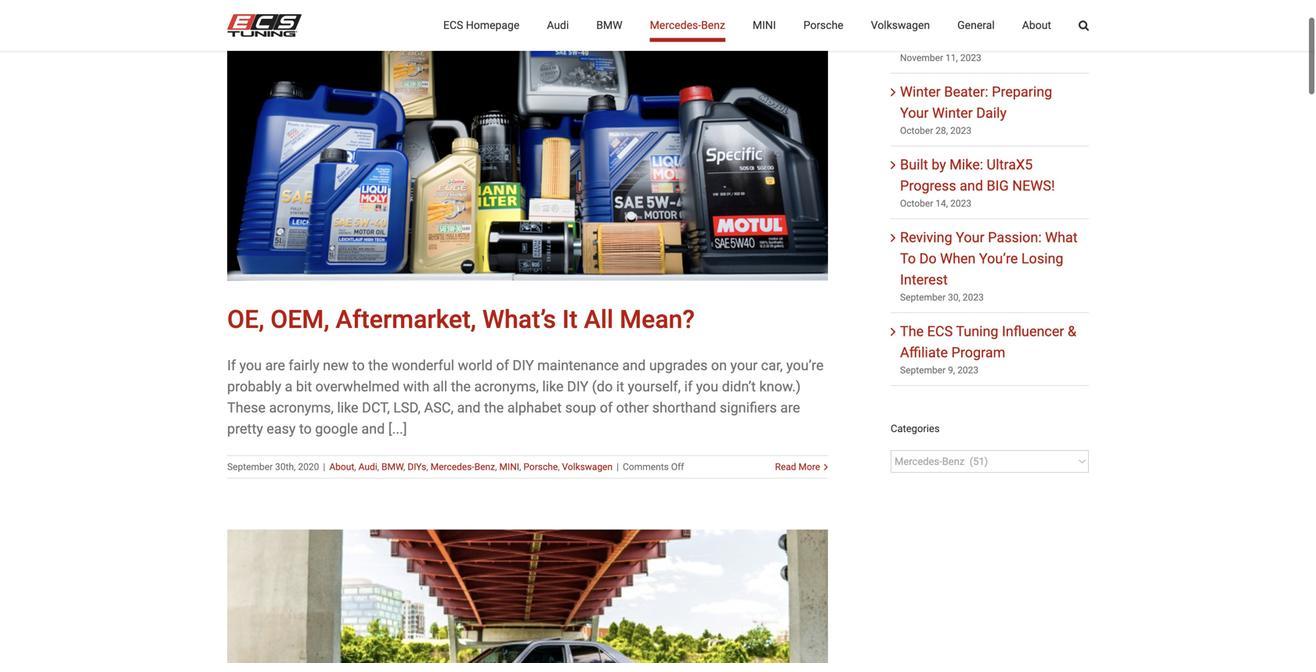 Task type: describe. For each thing, give the bounding box(es) containing it.
the ecs tuning influencer & affiliate program september 9, 2023
[[900, 324, 1077, 376]]

october inside built by mike: ultrax5 progress and big news! october 14, 2023
[[900, 198, 933, 209]]

0 vertical spatial diy
[[513, 358, 534, 374]]

1 vertical spatial are
[[781, 400, 800, 416]]

1 vertical spatial bmw link
[[382, 462, 403, 473]]

section containing the ultra x5 conclusion: ecs does sema and moab!
[[891, 0, 1089, 509]]

losing
[[1022, 251, 1064, 267]]

it
[[562, 305, 578, 334]]

world
[[458, 358, 493, 374]]

winter beater: preparing your winter daily october 28, 2023
[[900, 84, 1053, 136]]

maintenance
[[538, 358, 619, 374]]

1 vertical spatial mini link
[[499, 462, 519, 473]]

google
[[315, 421, 358, 438]]

conclusion:
[[981, 11, 1054, 28]]

0 horizontal spatial benz
[[475, 462, 495, 473]]

oe,
[[227, 305, 264, 334]]

new
[[323, 358, 349, 374]]

0 horizontal spatial about
[[329, 462, 354, 473]]

affiliate
[[900, 345, 948, 361]]

pretty
[[227, 421, 263, 438]]

mercedes-benz
[[650, 19, 725, 32]]

diys link
[[408, 462, 426, 473]]

reviving your passion: what to do when you're losing interest september 30, 2023
[[900, 230, 1078, 303]]

to
[[900, 251, 916, 267]]

signifiers
[[720, 400, 777, 416]]

a
[[285, 379, 293, 395]]

the ecs tuning influencer & affiliate program link
[[900, 324, 1077, 361]]

labor of love: bogdan's bagged mercedes benz 190e image
[[227, 530, 828, 664]]

x5
[[960, 11, 977, 28]]

6 , from the left
[[519, 462, 521, 473]]

7 , from the left
[[558, 462, 560, 473]]

1 horizontal spatial mini link
[[753, 0, 776, 51]]

influencer
[[1002, 324, 1064, 340]]

1 horizontal spatial mercedes-
[[650, 19, 701, 32]]

(do
[[592, 379, 613, 395]]

0 vertical spatial porsche link
[[804, 0, 844, 51]]

do
[[920, 251, 937, 267]]

0 horizontal spatial audi link
[[359, 462, 377, 473]]

bit
[[296, 379, 312, 395]]

overwhelmed
[[316, 379, 400, 395]]

1 , from the left
[[354, 462, 356, 473]]

1 horizontal spatial acronyms,
[[474, 379, 539, 395]]

28,
[[936, 125, 948, 136]]

september inside "reviving your passion: what to do when you're losing interest september 30, 2023"
[[900, 292, 946, 303]]

with
[[403, 379, 430, 395]]

3 , from the left
[[403, 462, 405, 473]]

1 vertical spatial mercedes-
[[431, 462, 475, 473]]

car,
[[761, 358, 783, 374]]

general
[[958, 19, 995, 32]]

on
[[711, 358, 727, 374]]

asc,
[[424, 400, 454, 416]]

if you are fairly new to the wonderful world of diy maintenance and upgrades on your car, you're probably a bit overwhelmed with all the acronyms, like diy (do it yourself, if you didn't know.) these acronyms, like dct, lsd, asc, and the alphabet soup of other shorthand signifiers are pretty easy to google and [...]
[[227, 358, 824, 438]]

beater:
[[944, 84, 989, 100]]

general link
[[958, 0, 995, 51]]

fairly
[[289, 358, 319, 374]]

comments
[[623, 462, 669, 473]]

2023 inside built by mike: ultrax5 progress and big news! october 14, 2023
[[951, 198, 972, 209]]

4 , from the left
[[426, 462, 428, 473]]

does
[[929, 32, 960, 49]]

&
[[1068, 324, 1077, 340]]

0 vertical spatial bmw link
[[596, 0, 623, 51]]

interest
[[900, 272, 948, 288]]

1 vertical spatial acronyms,
[[269, 400, 334, 416]]

built
[[900, 157, 928, 173]]

probably
[[227, 379, 281, 395]]

september 30th, 2020 | about , audi , bmw , diys , mercedes-benz , mini , porsche , volkswagen | comments off
[[227, 462, 684, 473]]

and inside the ultra x5 conclusion: ecs does sema and moab! november 11, 2023
[[1005, 32, 1029, 49]]

ecs homepage link
[[443, 0, 520, 51]]

1 horizontal spatial of
[[600, 400, 613, 416]]

the for the ecs tuning influencer & affiliate program
[[900, 324, 924, 340]]

other
[[616, 400, 649, 416]]

moab!
[[1032, 32, 1072, 49]]

1 vertical spatial volkswagen
[[562, 462, 613, 473]]

your inside "reviving your passion: what to do when you're losing interest september 30, 2023"
[[956, 230, 985, 246]]

1 | from the left
[[323, 462, 325, 473]]

you're
[[979, 251, 1018, 267]]

ultra
[[927, 11, 957, 28]]

read more
[[775, 462, 820, 473]]

reviving your passion: what to do when you're losing interest link
[[900, 230, 1078, 288]]

0 horizontal spatial ecs
[[443, 19, 463, 32]]

what
[[1045, 230, 1078, 246]]

the ultra x5 conclusion: ecs does sema and moab! november 11, 2023
[[900, 11, 1072, 64]]

2023 inside the ultra x5 conclusion: ecs does sema and moab! november 11, 2023
[[961, 53, 982, 64]]

and right asc,
[[457, 400, 481, 416]]

30th,
[[275, 462, 296, 473]]

your inside winter beater: preparing your winter daily october 28, 2023
[[900, 105, 929, 122]]

october inside winter beater: preparing your winter daily october 28, 2023
[[900, 125, 933, 136]]

oe, oem, aftermarket, what's it all mean?
[[227, 305, 695, 334]]

2020
[[298, 462, 319, 473]]

0 horizontal spatial about link
[[329, 462, 354, 473]]

the ultra x5 conclusion: ecs does sema and moab! link
[[900, 11, 1072, 49]]

didn't
[[722, 379, 756, 395]]

shorthand
[[652, 400, 716, 416]]

passion:
[[988, 230, 1042, 246]]

if
[[227, 358, 236, 374]]

built by mike: ultrax5 progress and big news! october 14, 2023
[[900, 157, 1055, 209]]

big
[[987, 178, 1009, 194]]

when
[[940, 251, 976, 267]]

mike:
[[950, 157, 983, 173]]

sema
[[964, 32, 1002, 49]]

upgrades
[[649, 358, 708, 374]]

0 vertical spatial mercedes-benz link
[[650, 0, 725, 51]]

ecs inside the ultra x5 conclusion: ecs does sema and moab! november 11, 2023
[[900, 32, 926, 49]]

1 vertical spatial volkswagen link
[[562, 462, 613, 473]]

0 horizontal spatial porsche link
[[524, 462, 558, 473]]

2023 inside "reviving your passion: what to do when you're losing interest september 30, 2023"
[[963, 292, 984, 303]]

2 horizontal spatial the
[[484, 400, 504, 416]]

0 vertical spatial audi
[[547, 19, 569, 32]]

0 vertical spatial volkswagen link
[[871, 0, 930, 51]]

and up 'it'
[[622, 358, 646, 374]]

0 horizontal spatial of
[[496, 358, 509, 374]]

ultrax5
[[987, 157, 1033, 173]]



Task type: locate. For each thing, give the bounding box(es) containing it.
progress
[[900, 178, 956, 194]]

2023 right 9,
[[958, 365, 979, 376]]

more
[[799, 462, 820, 473]]

2023 right 11, on the right top of the page
[[961, 53, 982, 64]]

you
[[239, 358, 262, 374], [696, 379, 719, 395]]

0 vertical spatial volkswagen
[[871, 19, 930, 32]]

2 , from the left
[[377, 462, 379, 473]]

volkswagen link up 'november'
[[871, 0, 930, 51]]

to up overwhelmed on the bottom left of page
[[352, 358, 365, 374]]

to right easy
[[299, 421, 312, 438]]

benz
[[701, 19, 725, 32], [475, 462, 495, 473]]

the up overwhelmed on the bottom left of page
[[368, 358, 388, 374]]

built by mike: ultrax5 progress and big news! link
[[900, 157, 1055, 194]]

1 horizontal spatial bmw
[[596, 19, 623, 32]]

1 horizontal spatial |
[[617, 462, 619, 473]]

daily
[[976, 105, 1007, 122]]

1 vertical spatial audi
[[359, 462, 377, 473]]

section
[[891, 0, 1089, 509]]

audi link
[[547, 0, 569, 51], [359, 462, 377, 473]]

bmw link left mercedes-benz
[[596, 0, 623, 51]]

,
[[354, 462, 356, 473], [377, 462, 379, 473], [403, 462, 405, 473], [426, 462, 428, 473], [495, 462, 497, 473], [519, 462, 521, 473], [558, 462, 560, 473]]

lsd,
[[393, 400, 421, 416]]

1 horizontal spatial diy
[[567, 379, 589, 395]]

the
[[368, 358, 388, 374], [451, 379, 471, 395], [484, 400, 504, 416]]

1 vertical spatial bmw
[[382, 462, 403, 473]]

1 the from the top
[[900, 11, 924, 28]]

are down know.)
[[781, 400, 800, 416]]

yourself,
[[628, 379, 681, 395]]

0 vertical spatial about
[[1022, 19, 1052, 32]]

mini link
[[753, 0, 776, 51], [499, 462, 519, 473]]

1 horizontal spatial bmw link
[[596, 0, 623, 51]]

oem,
[[270, 305, 329, 334]]

acronyms, up alphabet
[[474, 379, 539, 395]]

[...]
[[388, 421, 407, 438]]

the right the "all"
[[451, 379, 471, 395]]

mini right mercedes-benz
[[753, 19, 776, 32]]

1 vertical spatial winter
[[932, 105, 973, 122]]

1 vertical spatial you
[[696, 379, 719, 395]]

volkswagen left comments on the bottom of the page
[[562, 462, 613, 473]]

30,
[[948, 292, 961, 303]]

about up moab!
[[1022, 19, 1052, 32]]

ecs inside the ecs tuning influencer & affiliate program september 9, 2023
[[927, 324, 953, 340]]

bmw left "diys"
[[382, 462, 403, 473]]

mini down alphabet
[[499, 462, 519, 473]]

0 vertical spatial your
[[900, 105, 929, 122]]

0 horizontal spatial like
[[337, 400, 359, 416]]

2023
[[961, 53, 982, 64], [951, 125, 972, 136], [951, 198, 972, 209], [963, 292, 984, 303], [958, 365, 979, 376]]

aftermarket,
[[336, 305, 476, 334]]

0 horizontal spatial mercedes-
[[431, 462, 475, 473]]

september down affiliate
[[900, 365, 946, 376]]

0 horizontal spatial mini
[[499, 462, 519, 473]]

porsche link
[[804, 0, 844, 51], [524, 462, 558, 473]]

| left comments on the bottom of the page
[[617, 462, 619, 473]]

program
[[952, 345, 1006, 361]]

news!
[[1013, 178, 1055, 194]]

14,
[[936, 198, 948, 209]]

1 vertical spatial to
[[299, 421, 312, 438]]

0 horizontal spatial to
[[299, 421, 312, 438]]

0 vertical spatial to
[[352, 358, 365, 374]]

0 vertical spatial like
[[542, 379, 564, 395]]

0 horizontal spatial volkswagen
[[562, 462, 613, 473]]

0 vertical spatial winter
[[900, 84, 941, 100]]

0 vertical spatial september
[[900, 292, 946, 303]]

ecs up affiliate
[[927, 324, 953, 340]]

soup
[[565, 400, 596, 416]]

1 vertical spatial mini
[[499, 462, 519, 473]]

the left alphabet
[[484, 400, 504, 416]]

ecs
[[443, 19, 463, 32], [900, 32, 926, 49], [927, 324, 953, 340]]

| right "2020"
[[323, 462, 325, 473]]

audi link left diys link
[[359, 462, 377, 473]]

september
[[900, 292, 946, 303], [900, 365, 946, 376], [227, 462, 273, 473]]

by
[[932, 157, 946, 173]]

about link right sema
[[1022, 0, 1052, 51]]

volkswagen up 'november'
[[871, 19, 930, 32]]

like
[[542, 379, 564, 395], [337, 400, 359, 416]]

mini link down alphabet
[[499, 462, 519, 473]]

0 horizontal spatial bmw
[[382, 462, 403, 473]]

0 vertical spatial benz
[[701, 19, 725, 32]]

reviving
[[900, 230, 953, 246]]

1 vertical spatial porsche
[[524, 462, 558, 473]]

2023 inside the ecs tuning influencer & affiliate program september 9, 2023
[[958, 365, 979, 376]]

5 , from the left
[[495, 462, 497, 473]]

winter down 'november'
[[900, 84, 941, 100]]

0 vertical spatial the
[[900, 11, 924, 28]]

0 vertical spatial mini
[[753, 19, 776, 32]]

1 vertical spatial ecs
[[900, 32, 926, 49]]

are up a
[[265, 358, 285, 374]]

wonderful
[[392, 358, 454, 374]]

oe, oem, aftermarket, what's it all mean? link
[[227, 305, 695, 334]]

your up when
[[956, 230, 985, 246]]

these
[[227, 400, 266, 416]]

0 horizontal spatial audi
[[359, 462, 377, 473]]

the up affiliate
[[900, 324, 924, 340]]

2 | from the left
[[617, 462, 619, 473]]

and inside built by mike: ultrax5 progress and big news! october 14, 2023
[[960, 178, 983, 194]]

to
[[352, 358, 365, 374], [299, 421, 312, 438]]

2 october from the top
[[900, 198, 933, 209]]

easy
[[267, 421, 296, 438]]

september inside the ecs tuning influencer & affiliate program september 9, 2023
[[900, 365, 946, 376]]

0 vertical spatial audi link
[[547, 0, 569, 51]]

diy up alphabet
[[513, 358, 534, 374]]

winter up 28,
[[932, 105, 973, 122]]

about right "2020"
[[329, 462, 354, 473]]

ecs up 'november'
[[900, 32, 926, 49]]

bmw left mercedes-benz
[[596, 19, 623, 32]]

audi right homepage
[[547, 19, 569, 32]]

homepage
[[466, 19, 520, 32]]

1 horizontal spatial your
[[956, 230, 985, 246]]

september down interest on the top right
[[900, 292, 946, 303]]

1 horizontal spatial volkswagen
[[871, 19, 930, 32]]

0 horizontal spatial your
[[900, 105, 929, 122]]

0 vertical spatial acronyms,
[[474, 379, 539, 395]]

of
[[496, 358, 509, 374], [600, 400, 613, 416]]

the left ultra
[[900, 11, 924, 28]]

your up built
[[900, 105, 929, 122]]

like up alphabet
[[542, 379, 564, 395]]

read
[[775, 462, 796, 473]]

the inside the ultra x5 conclusion: ecs does sema and moab! november 11, 2023
[[900, 11, 924, 28]]

diys
[[408, 462, 426, 473]]

2023 inside winter beater: preparing your winter daily october 28, 2023
[[951, 125, 972, 136]]

alphabet
[[507, 400, 562, 416]]

1 horizontal spatial like
[[542, 379, 564, 395]]

2023 right 28,
[[951, 125, 972, 136]]

mercedes-
[[650, 19, 701, 32], [431, 462, 475, 473]]

1 vertical spatial porsche link
[[524, 462, 558, 473]]

the for the ultra x5 conclusion: ecs does sema and moab!
[[900, 11, 924, 28]]

2 vertical spatial september
[[227, 462, 273, 473]]

1 horizontal spatial benz
[[701, 19, 725, 32]]

september left 30th, at left
[[227, 462, 273, 473]]

mini link right mercedes-benz
[[753, 0, 776, 51]]

9,
[[948, 365, 955, 376]]

and down conclusion:
[[1005, 32, 1029, 49]]

mini
[[753, 19, 776, 32], [499, 462, 519, 473]]

1 vertical spatial about
[[329, 462, 354, 473]]

if
[[684, 379, 693, 395]]

0 horizontal spatial the
[[368, 358, 388, 374]]

what's
[[482, 305, 556, 334]]

0 horizontal spatial bmw link
[[382, 462, 403, 473]]

october down progress
[[900, 198, 933, 209]]

0 vertical spatial you
[[239, 358, 262, 374]]

november
[[900, 53, 943, 64]]

2023 right 30,
[[963, 292, 984, 303]]

0 horizontal spatial are
[[265, 358, 285, 374]]

diy down maintenance
[[567, 379, 589, 395]]

and down "dct,"
[[362, 421, 385, 438]]

tuning
[[956, 324, 999, 340]]

1 vertical spatial mercedes-benz link
[[431, 462, 495, 473]]

it
[[616, 379, 624, 395]]

2 horizontal spatial ecs
[[927, 324, 953, 340]]

1 horizontal spatial mini
[[753, 19, 776, 32]]

like down overwhelmed on the bottom left of page
[[337, 400, 359, 416]]

1 horizontal spatial the
[[451, 379, 471, 395]]

0 horizontal spatial mini link
[[499, 462, 519, 473]]

bmw link left "diys"
[[382, 462, 403, 473]]

1 vertical spatial the
[[451, 379, 471, 395]]

your
[[731, 358, 758, 374]]

1 horizontal spatial audi link
[[547, 0, 569, 51]]

1 vertical spatial the
[[900, 324, 924, 340]]

1 vertical spatial diy
[[567, 379, 589, 395]]

1 vertical spatial your
[[956, 230, 985, 246]]

you're
[[787, 358, 824, 374]]

all
[[584, 305, 614, 334]]

0 vertical spatial mercedes-
[[650, 19, 701, 32]]

ecs left homepage
[[443, 19, 463, 32]]

of down (do
[[600, 400, 613, 416]]

all
[[433, 379, 448, 395]]

oe, oem, aftermarket, what's it all mean? image
[[227, 0, 828, 281]]

2023 right 14,
[[951, 198, 972, 209]]

read more link
[[775, 460, 820, 474]]

0 horizontal spatial acronyms,
[[269, 400, 334, 416]]

0 vertical spatial porsche
[[804, 19, 844, 32]]

diy
[[513, 358, 534, 374], [567, 379, 589, 395]]

0 horizontal spatial diy
[[513, 358, 534, 374]]

2 the from the top
[[900, 324, 924, 340]]

october left 28,
[[900, 125, 933, 136]]

1 horizontal spatial about
[[1022, 19, 1052, 32]]

1 horizontal spatial mercedes-benz link
[[650, 0, 725, 51]]

ecs tuning logo image
[[227, 14, 302, 37]]

1 vertical spatial benz
[[475, 462, 495, 473]]

of right world
[[496, 358, 509, 374]]

1 horizontal spatial porsche link
[[804, 0, 844, 51]]

bmw
[[596, 19, 623, 32], [382, 462, 403, 473]]

volkswagen link left comments on the bottom of the page
[[562, 462, 613, 473]]

1 horizontal spatial to
[[352, 358, 365, 374]]

1 vertical spatial like
[[337, 400, 359, 416]]

2 vertical spatial the
[[484, 400, 504, 416]]

0 horizontal spatial you
[[239, 358, 262, 374]]

about link
[[1022, 0, 1052, 51], [329, 462, 354, 473]]

your
[[900, 105, 929, 122], [956, 230, 985, 246]]

1 horizontal spatial you
[[696, 379, 719, 395]]

11,
[[946, 53, 958, 64]]

0 vertical spatial mini link
[[753, 0, 776, 51]]

1 vertical spatial of
[[600, 400, 613, 416]]

and down mike:
[[960, 178, 983, 194]]

and
[[1005, 32, 1029, 49], [960, 178, 983, 194], [622, 358, 646, 374], [457, 400, 481, 416], [362, 421, 385, 438]]

ecs homepage
[[443, 19, 520, 32]]

are
[[265, 358, 285, 374], [781, 400, 800, 416]]

off
[[671, 462, 684, 473]]

0 horizontal spatial volkswagen link
[[562, 462, 613, 473]]

the inside the ecs tuning influencer & affiliate program september 9, 2023
[[900, 324, 924, 340]]

dct,
[[362, 400, 390, 416]]

1 october from the top
[[900, 125, 933, 136]]

audi link right homepage
[[547, 0, 569, 51]]

audi left diys link
[[359, 462, 377, 473]]

the
[[900, 11, 924, 28], [900, 324, 924, 340]]

0 horizontal spatial mercedes-benz link
[[431, 462, 495, 473]]

1 horizontal spatial volkswagen link
[[871, 0, 930, 51]]

1 vertical spatial october
[[900, 198, 933, 209]]

1 vertical spatial audi link
[[359, 462, 377, 473]]

october
[[900, 125, 933, 136], [900, 198, 933, 209]]

1 horizontal spatial about link
[[1022, 0, 1052, 51]]

acronyms, down bit
[[269, 400, 334, 416]]

1 horizontal spatial porsche
[[804, 19, 844, 32]]

0 vertical spatial about link
[[1022, 0, 1052, 51]]

1 horizontal spatial ecs
[[900, 32, 926, 49]]

preparing
[[992, 84, 1053, 100]]

mean?
[[620, 305, 695, 334]]

winter
[[900, 84, 941, 100], [932, 105, 973, 122]]

1 horizontal spatial are
[[781, 400, 800, 416]]

about link right "2020"
[[329, 462, 354, 473]]

acronyms,
[[474, 379, 539, 395], [269, 400, 334, 416]]

1 vertical spatial about link
[[329, 462, 354, 473]]



Task type: vqa. For each thing, say whether or not it's contained in the screenshot.
1st The from the bottom of the page
yes



